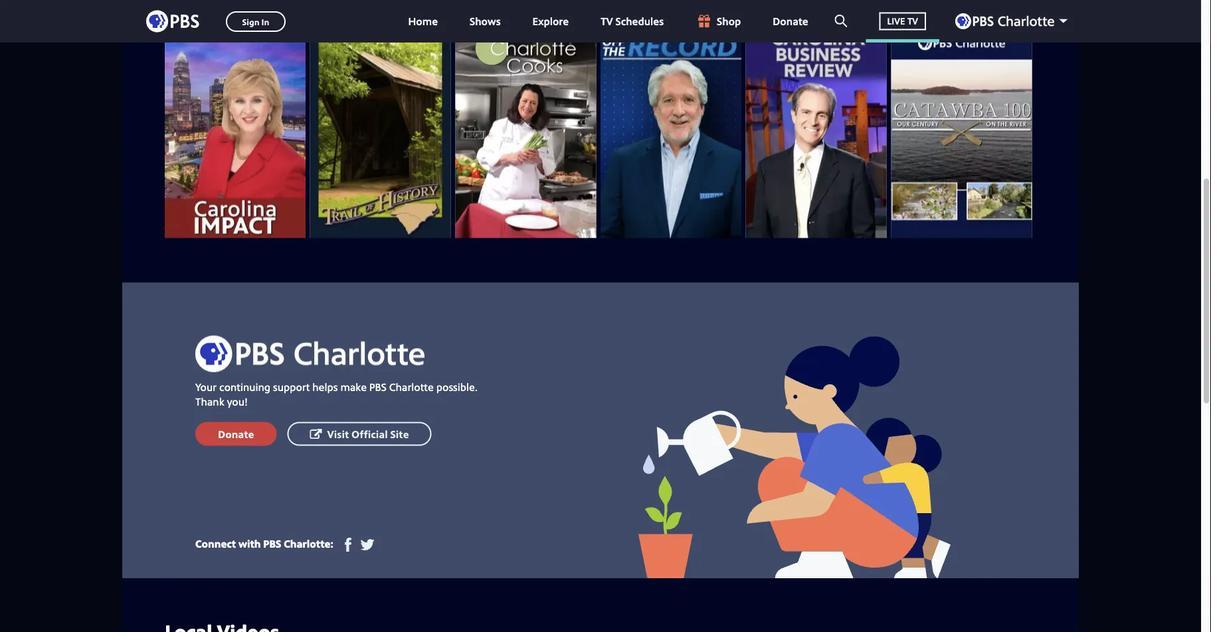 Task type: vqa. For each thing, say whether or not it's contained in the screenshot.
shop
yes



Task type: locate. For each thing, give the bounding box(es) containing it.
tv right live
[[908, 15, 919, 27]]

1 vertical spatial donate link
[[195, 422, 277, 446]]

1 horizontal spatial pbs charlotte image
[[956, 13, 1055, 29]]

donate link left search icon
[[760, 0, 822, 43]]

1 vertical spatial pbs charlotte image
[[195, 336, 425, 373]]

carolina impact image
[[165, 27, 306, 238]]

pbs right the make at the left bottom
[[370, 380, 387, 395]]

1 vertical spatial pbs
[[263, 537, 281, 551]]

site
[[391, 427, 409, 441]]

tv schedules link
[[588, 0, 677, 43]]

pbs charlotte image
[[956, 13, 1055, 29], [195, 336, 425, 373]]

0 vertical spatial pbs
[[370, 380, 387, 395]]

1 horizontal spatial tv
[[908, 15, 919, 27]]

continuing
[[219, 380, 271, 395]]

0 horizontal spatial pbs charlotte image
[[195, 336, 425, 373]]

0 vertical spatial donate link
[[760, 0, 822, 43]]

0 horizontal spatial donate
[[218, 427, 254, 441]]

live
[[888, 15, 906, 27]]

carolina business review image
[[746, 27, 887, 238]]

charlotte cooks image
[[456, 27, 597, 238]]

live tv
[[888, 15, 919, 27]]

explore
[[533, 14, 569, 28]]

explore link
[[520, 0, 582, 43]]

donate link
[[760, 0, 822, 43], [195, 422, 277, 446]]

support
[[273, 380, 310, 395]]

0 horizontal spatial donate link
[[195, 422, 277, 446]]

shows
[[470, 14, 501, 28]]

donate down you!
[[218, 427, 254, 441]]

pbs
[[370, 380, 387, 395], [263, 537, 281, 551]]

visit official site link
[[288, 422, 432, 446]]

tv
[[601, 14, 613, 28], [908, 15, 919, 27]]

donate
[[773, 14, 809, 28], [218, 427, 254, 441]]

shop link
[[683, 0, 755, 43]]

charlotte:
[[284, 537, 334, 551]]

tv left schedules
[[601, 14, 613, 28]]

1 horizontal spatial pbs
[[370, 380, 387, 395]]

(opens in new window) image
[[361, 538, 375, 552]]

pbs right the with
[[263, 537, 281, 551]]

pbs image
[[146, 6, 199, 36]]

donate left search icon
[[773, 14, 809, 28]]

donate link down you!
[[195, 422, 277, 446]]

helps
[[313, 380, 338, 395]]

1 horizontal spatial donate
[[773, 14, 809, 28]]

1 horizontal spatial donate link
[[760, 0, 822, 43]]

search image
[[835, 15, 848, 27]]



Task type: describe. For each thing, give the bounding box(es) containing it.
off the record image
[[601, 27, 742, 238]]

0 horizontal spatial pbs
[[263, 537, 281, 551]]

(opens in new window) image
[[341, 538, 355, 552]]

you!
[[227, 395, 248, 409]]

connect with pbs charlotte:
[[195, 537, 336, 551]]

0 vertical spatial pbs charlotte image
[[956, 13, 1055, 29]]

tv schedules
[[601, 14, 664, 28]]

schedules
[[616, 14, 664, 28]]

official
[[352, 427, 388, 441]]

make
[[341, 380, 367, 395]]

your
[[195, 380, 217, 395]]

possible.
[[437, 380, 478, 395]]

visit
[[327, 427, 349, 441]]

0 horizontal spatial tv
[[601, 14, 613, 28]]

pbs inside the your continuing support helps make pbs charlotte possible. thank you!
[[370, 380, 387, 395]]

catawba 100: our century on the river image
[[892, 27, 1033, 238]]

1 vertical spatial donate
[[218, 427, 254, 441]]

visit official site
[[327, 427, 409, 441]]

connect
[[195, 537, 236, 551]]

live tv link
[[867, 0, 940, 43]]

thank
[[195, 395, 224, 409]]

home link
[[395, 0, 451, 43]]

home
[[408, 14, 438, 28]]

your continuing support helps make pbs charlotte possible. thank you!
[[195, 380, 478, 409]]

with
[[239, 537, 261, 551]]

charlotte
[[389, 380, 434, 395]]

shows link
[[457, 0, 514, 43]]

shop
[[717, 14, 741, 28]]

trail of history image
[[310, 27, 451, 238]]

0 vertical spatial donate
[[773, 14, 809, 28]]



